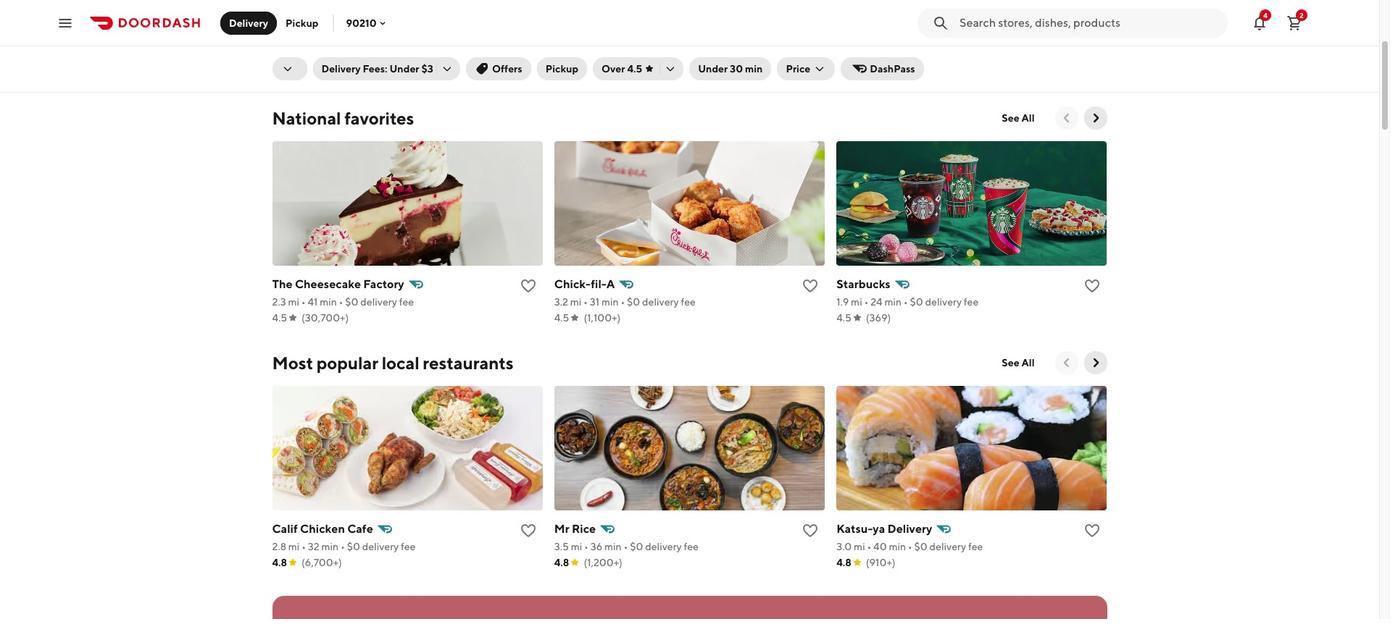 Task type: vqa. For each thing, say whether or not it's contained in the screenshot.
National favorites All
yes



Task type: describe. For each thing, give the bounding box(es) containing it.
next button of carousel image
[[1088, 111, 1103, 125]]

24
[[871, 296, 883, 308]]

40
[[873, 541, 887, 553]]

national favorites
[[272, 108, 414, 128]]

rice
[[572, 523, 596, 536]]

all for national favorites
[[1022, 112, 1035, 124]]

national favorites link
[[272, 107, 414, 130]]

min for katsu-ya delivery
[[889, 541, 906, 553]]

see for national favorites
[[1002, 112, 1020, 124]]

price
[[786, 63, 811, 75]]

most
[[272, 353, 313, 373]]

90210 button
[[346, 17, 388, 29]]

fee for katsu-ya delivery
[[968, 541, 983, 553]]

1 under from the left
[[390, 63, 419, 75]]

delivery for the cheesecake factory
[[360, 296, 397, 308]]

up
[[314, 11, 326, 22]]

over 4.5
[[602, 63, 642, 75]]

min inside button
[[745, 63, 763, 75]]

40deal,
[[290, 25, 333, 37]]

$​0 for the cheesecake factory
[[345, 296, 358, 308]]

the cheesecake factory
[[272, 278, 404, 291]]

fees:
[[363, 63, 387, 75]]

41
[[308, 296, 318, 308]]

starbucks
[[837, 278, 891, 291]]

2.3 mi • 41 min • $​0 delivery fee
[[272, 296, 414, 308]]

delivery for delivery
[[229, 17, 268, 29]]

cafe
[[347, 523, 373, 536]]

offers button
[[466, 57, 531, 80]]

1.9
[[837, 296, 849, 308]]

restaurants
[[423, 353, 514, 373]]

$​0 for mr rice
[[630, 541, 643, 553]]

3.2 mi • 31 min • $​0 delivery fee
[[554, 296, 696, 308]]

min for calif chicken cafe
[[321, 541, 339, 553]]

3.0
[[837, 541, 852, 553]]

$3
[[421, 63, 433, 75]]

chick-
[[554, 278, 591, 291]]

0 vertical spatial next button of carousel image
[[1100, 25, 1114, 40]]

mr
[[554, 523, 569, 536]]

1 horizontal spatial learn
[[722, 56, 749, 67]]

4
[[1263, 11, 1268, 19]]

3.5 mi • 36 min • $​0 delivery fee
[[554, 541, 699, 553]]

delivery for katsu-ya delivery
[[930, 541, 966, 553]]

mi for the cheesecake factory
[[288, 296, 299, 308]]

2.8 mi • 32 min • $​0 delivery fee
[[272, 541, 416, 553]]

chicken
[[300, 523, 345, 536]]

save
[[290, 11, 312, 22]]

over
[[602, 63, 625, 75]]

a
[[606, 278, 615, 291]]

under 30 min
[[698, 63, 763, 75]]

1 horizontal spatial more
[[751, 56, 776, 67]]

4.5 for the cheesecake factory
[[272, 312, 287, 324]]

see for most popular local restaurants
[[1002, 357, 1020, 369]]

min for mr rice
[[604, 541, 622, 553]]

• left 32
[[302, 541, 306, 553]]

under 30 min button
[[689, 57, 771, 80]]

local
[[382, 353, 419, 373]]

days
[[388, 25, 410, 37]]

notification bell image
[[1251, 14, 1268, 32]]

katsu-ya delivery
[[837, 523, 932, 536]]

price button
[[777, 57, 835, 80]]

31
[[590, 296, 600, 308]]

mr rice
[[554, 523, 596, 536]]

popular
[[317, 353, 378, 373]]

national
[[272, 108, 341, 128]]

ya
[[873, 523, 885, 536]]

see all link for most popular local restaurants
[[993, 352, 1043, 375]]

0 horizontal spatial learn
[[298, 53, 325, 65]]

min for the cheesecake factory
[[320, 296, 337, 308]]

delivery button
[[220, 11, 277, 34]]

most popular local restaurants link
[[272, 352, 514, 375]]

Store search: begin typing to search for stores available on DoorDash text field
[[960, 15, 1219, 31]]

cheesecake
[[295, 278, 361, 291]]

(1,100+)
[[584, 312, 621, 324]]

under inside button
[[698, 63, 728, 75]]

• right 31
[[621, 296, 625, 308]]

valid
[[335, 25, 357, 37]]

(910+)
[[866, 557, 895, 569]]

4.8 for mr rice
[[554, 557, 569, 569]]

2.8
[[272, 541, 286, 553]]

$10
[[339, 11, 356, 22]]

fee for chick-fil-a
[[681, 296, 696, 308]]

calif
[[272, 523, 298, 536]]

$​0 for starbucks
[[910, 296, 923, 308]]

delivery for mr rice
[[645, 541, 682, 553]]

3 items, open order cart image
[[1286, 14, 1303, 32]]

2 vertical spatial delivery
[[887, 523, 932, 536]]

click to add this store to your saved list image for national favorites
[[802, 278, 819, 295]]

fee for starbucks
[[964, 296, 979, 308]]

mi for mr rice
[[571, 541, 582, 553]]

favorites
[[344, 108, 414, 128]]

fee for calif chicken cafe
[[401, 541, 416, 553]]

calif chicken cafe
[[272, 523, 373, 536]]



Task type: locate. For each thing, give the bounding box(es) containing it.
1 horizontal spatial 4.8
[[554, 557, 569, 569]]

to
[[328, 11, 337, 22]]

learn more down '40deal,'
[[298, 53, 352, 65]]

all left previous button of carousel image
[[1022, 112, 1035, 124]]

1 vertical spatial see all link
[[993, 352, 1043, 375]]

4.5 for starbucks
[[837, 312, 851, 324]]

3.0 mi • 40 min • $​0 delivery fee
[[837, 541, 983, 553]]

delivery left fees:
[[321, 63, 361, 75]]

delivery for delivery fees: under $3
[[321, 63, 361, 75]]

0 horizontal spatial more
[[327, 53, 352, 65]]

4.5 right over
[[627, 63, 642, 75]]

4.5 inside button
[[627, 63, 642, 75]]

mi for starbucks
[[851, 296, 862, 308]]

learn more button
[[695, 0, 1107, 89], [290, 47, 361, 70], [713, 50, 784, 73]]

see all for most popular local restaurants
[[1002, 357, 1035, 369]]

2 4.8 from the left
[[554, 557, 569, 569]]

1 all from the top
[[1022, 112, 1035, 124]]

more down "valid"
[[327, 53, 352, 65]]

(369)
[[866, 312, 891, 324]]

3.2
[[554, 296, 568, 308]]

for
[[359, 25, 372, 37]]

fee for the cheesecake factory
[[399, 296, 414, 308]]

see all left previous button of carousel icon
[[1002, 357, 1035, 369]]

• right 40
[[908, 541, 912, 553]]

0 horizontal spatial pickup button
[[277, 11, 327, 34]]

1 vertical spatial delivery
[[321, 63, 361, 75]]

1 vertical spatial pickup
[[546, 63, 578, 75]]

delivery for starbucks
[[925, 296, 962, 308]]

4.5 down 1.9
[[837, 312, 851, 324]]

0 horizontal spatial delivery
[[229, 17, 268, 29]]

all for most popular local restaurants
[[1022, 357, 1035, 369]]

learn left price
[[722, 56, 749, 67]]

click to add this store to your saved list image for katsu-ya delivery
[[1084, 523, 1101, 540]]

delivery inside 'button'
[[229, 17, 268, 29]]

delivery for chick-fil-a
[[642, 296, 679, 308]]

4.5
[[627, 63, 642, 75], [272, 312, 287, 324], [554, 312, 569, 324], [837, 312, 851, 324]]

mi right 1.9
[[851, 296, 862, 308]]

2 see from the top
[[1002, 357, 1020, 369]]

$​0 down "cafe"
[[347, 541, 360, 553]]

delivery down katsu-ya delivery
[[930, 541, 966, 553]]

$​0 right 24
[[910, 296, 923, 308]]

see all
[[1002, 112, 1035, 124], [1002, 357, 1035, 369]]

1 vertical spatial click to add this store to your saved list image
[[802, 523, 819, 540]]

1 4.8 from the left
[[272, 557, 287, 569]]

4.8 for katsu-ya delivery
[[837, 557, 851, 569]]

0 vertical spatial click to add this store to your saved list image
[[802, 278, 819, 295]]

4.8 down 2.8
[[272, 557, 287, 569]]

dashpass button
[[841, 57, 924, 80]]

2 all from the top
[[1022, 357, 1035, 369]]

0 horizontal spatial 4.8
[[272, 557, 287, 569]]

with
[[427, 11, 447, 22]]

• left 24
[[864, 296, 869, 308]]

see all link left previous button of carousel icon
[[993, 352, 1043, 375]]

2 see all from the top
[[1002, 357, 1035, 369]]

1 vertical spatial pickup button
[[537, 57, 587, 80]]

•
[[301, 296, 306, 308], [339, 296, 343, 308], [584, 296, 588, 308], [621, 296, 625, 308], [864, 296, 869, 308], [904, 296, 908, 308], [302, 541, 306, 553], [341, 541, 345, 553], [584, 541, 588, 553], [624, 541, 628, 553], [867, 541, 871, 553], [908, 541, 912, 553]]

30
[[730, 63, 743, 75]]

0 vertical spatial pickup
[[286, 17, 318, 29]]

pickup for right "pickup" button
[[546, 63, 578, 75]]

delivery
[[229, 17, 268, 29], [321, 63, 361, 75], [887, 523, 932, 536]]

$​0 for calif chicken cafe
[[347, 541, 360, 553]]

all left previous button of carousel icon
[[1022, 357, 1035, 369]]

upon
[[412, 25, 435, 37]]

• right 36
[[624, 541, 628, 553]]

1 see from the top
[[1002, 112, 1020, 124]]

min right 31
[[602, 296, 619, 308]]

mi
[[288, 296, 299, 308], [570, 296, 581, 308], [851, 296, 862, 308], [288, 541, 300, 553], [571, 541, 582, 553], [854, 541, 865, 553]]

on
[[359, 11, 370, 22]]

2 button
[[1280, 8, 1309, 37]]

previous button of carousel image
[[1059, 356, 1074, 370]]

$​0
[[345, 296, 358, 308], [627, 296, 640, 308], [910, 296, 923, 308], [347, 541, 360, 553], [630, 541, 643, 553], [914, 541, 928, 553]]

1 vertical spatial all
[[1022, 357, 1035, 369]]

3.5
[[554, 541, 569, 553]]

36
[[590, 541, 602, 553]]

click to add this store to your saved list image left starbucks
[[802, 278, 819, 295]]

4.5 down 3.2
[[554, 312, 569, 324]]

2 see all link from the top
[[993, 352, 1043, 375]]

0 horizontal spatial learn more
[[298, 53, 352, 65]]

open menu image
[[57, 14, 74, 32]]

$​0 down the cheesecake factory
[[345, 296, 358, 308]]

pickup left to on the top
[[286, 17, 318, 29]]

0 vertical spatial see all link
[[993, 107, 1043, 130]]

see all left previous button of carousel image
[[1002, 112, 1035, 124]]

under left 30
[[698, 63, 728, 75]]

1 horizontal spatial learn more
[[722, 56, 776, 67]]

1 horizontal spatial under
[[698, 63, 728, 75]]

2
[[1300, 11, 1304, 19]]

0 horizontal spatial pickup
[[286, 17, 318, 29]]

offers
[[492, 63, 522, 75]]

delivery fees: under $3
[[321, 63, 433, 75]]

delivery left save
[[229, 17, 268, 29]]

fee for mr rice
[[684, 541, 699, 553]]

pickup button
[[277, 11, 327, 34], [537, 57, 587, 80]]

• down the cheesecake factory
[[339, 296, 343, 308]]

0 vertical spatial see all
[[1002, 112, 1035, 124]]

3 4.8 from the left
[[837, 557, 851, 569]]

• left 31
[[584, 296, 588, 308]]

next button of carousel image
[[1100, 25, 1114, 40], [1088, 356, 1103, 370]]

click to add this store to your saved list image for starbucks
[[1084, 278, 1101, 295]]

$​0 down katsu-ya delivery
[[914, 541, 928, 553]]

min right 32
[[321, 541, 339, 553]]

katsu-
[[837, 523, 873, 536]]

4.8 down the 3.0 at the right of page
[[837, 557, 851, 569]]

delivery right 36
[[645, 541, 682, 553]]

learn more
[[298, 53, 352, 65], [722, 56, 776, 67]]

4.8 for calif chicken cafe
[[272, 557, 287, 569]]

see all link left previous button of carousel image
[[993, 107, 1043, 130]]

$​0 right 31
[[627, 296, 640, 308]]

4.8
[[272, 557, 287, 569], [554, 557, 569, 569], [837, 557, 851, 569]]

$​0 right 36
[[630, 541, 643, 553]]

1 vertical spatial see
[[1002, 357, 1020, 369]]

min right 30
[[745, 63, 763, 75]]

click to add this store to your saved list image for calif chicken cafe
[[520, 523, 537, 540]]

$​0 for katsu-ya delivery
[[914, 541, 928, 553]]

over 4.5 button
[[593, 57, 684, 80]]

dashpass
[[870, 63, 915, 75]]

previous button of carousel image
[[1059, 111, 1074, 125]]

more right 30
[[751, 56, 776, 67]]

min right 41 on the left of page
[[320, 296, 337, 308]]

see left previous button of carousel icon
[[1002, 357, 1020, 369]]

4.5 down 2.3
[[272, 312, 287, 324]]

mi right the 3.0 at the right of page
[[854, 541, 865, 553]]

4.8 down 3.5
[[554, 557, 569, 569]]

1 vertical spatial see all
[[1002, 357, 1035, 369]]

see all link
[[993, 107, 1043, 130], [993, 352, 1043, 375]]

pickup left over
[[546, 63, 578, 75]]

4.5 for chick-fil-a
[[554, 312, 569, 324]]

1.9 mi • 24 min • $​0 delivery fee
[[837, 296, 979, 308]]

0 vertical spatial see
[[1002, 112, 1020, 124]]

more
[[327, 53, 352, 65], [751, 56, 776, 67]]

delivery down "cafe"
[[362, 541, 399, 553]]

• right 24
[[904, 296, 908, 308]]

32
[[308, 541, 319, 553]]

all
[[1022, 112, 1035, 124], [1022, 357, 1035, 369]]

min right 36
[[604, 541, 622, 553]]

$​0 for chick-fil-a
[[627, 296, 640, 308]]

mi right 2.8
[[288, 541, 300, 553]]

(6,700+)
[[302, 557, 342, 569]]

2 horizontal spatial delivery
[[887, 523, 932, 536]]

under left $3 on the top left
[[390, 63, 419, 75]]

1 see all link from the top
[[993, 107, 1043, 130]]

min
[[745, 63, 763, 75], [320, 296, 337, 308], [602, 296, 619, 308], [885, 296, 902, 308], [321, 541, 339, 553], [604, 541, 622, 553], [889, 541, 906, 553]]

delivery right 31
[[642, 296, 679, 308]]

(1,200+)
[[584, 557, 622, 569]]

• left 41 on the left of page
[[301, 296, 306, 308]]

see all link for national favorites
[[993, 107, 1043, 130]]

pickup
[[286, 17, 318, 29], [546, 63, 578, 75]]

see left previous button of carousel image
[[1002, 112, 1020, 124]]

mi for chick-fil-a
[[570, 296, 581, 308]]

pickup button left to on the top
[[277, 11, 327, 34]]

1 horizontal spatial pickup button
[[537, 57, 587, 80]]

0 vertical spatial delivery
[[229, 17, 268, 29]]

click to add this store to your saved list image left the katsu-
[[802, 523, 819, 540]]

click to add this store to your saved list image
[[802, 278, 819, 295], [802, 523, 819, 540]]

pickup for "pickup" button to the left
[[286, 17, 318, 29]]

45
[[374, 25, 386, 37]]

(30,700+)
[[302, 312, 349, 324]]

1 horizontal spatial delivery
[[321, 63, 361, 75]]

orders
[[372, 11, 402, 22]]

save up to $10 on orders $15+ with code 40deal, valid for 45 days upon signup
[[290, 11, 472, 37]]

2.3
[[272, 296, 286, 308]]

mi right 2.3
[[288, 296, 299, 308]]

min for chick-fil-a
[[602, 296, 619, 308]]

0 vertical spatial all
[[1022, 112, 1035, 124]]

signup
[[437, 25, 468, 37]]

1 see all from the top
[[1002, 112, 1035, 124]]

delivery
[[360, 296, 397, 308], [642, 296, 679, 308], [925, 296, 962, 308], [362, 541, 399, 553], [645, 541, 682, 553], [930, 541, 966, 553]]

min for starbucks
[[885, 296, 902, 308]]

click to add this store to your saved list image for the cheesecake factory
[[520, 278, 537, 295]]

2 click to add this store to your saved list image from the top
[[802, 523, 819, 540]]

2 under from the left
[[698, 63, 728, 75]]

click to add this store to your saved list image
[[520, 278, 537, 295], [1084, 278, 1101, 295], [520, 523, 537, 540], [1084, 523, 1101, 540]]

mi for calif chicken cafe
[[288, 541, 300, 553]]

mi right 3.2
[[570, 296, 581, 308]]

learn down '40deal,'
[[298, 53, 325, 65]]

• left 40
[[867, 541, 871, 553]]

1 vertical spatial next button of carousel image
[[1088, 356, 1103, 370]]

$15+
[[404, 11, 425, 22]]

min right 40
[[889, 541, 906, 553]]

delivery right 24
[[925, 296, 962, 308]]

click to add this store to your saved list image for most popular local restaurants
[[802, 523, 819, 540]]

learn
[[298, 53, 325, 65], [722, 56, 749, 67]]

fil-
[[591, 278, 606, 291]]

see
[[1002, 112, 1020, 124], [1002, 357, 1020, 369]]

most popular local restaurants
[[272, 353, 514, 373]]

chick-fil-a
[[554, 278, 615, 291]]

delivery down factory
[[360, 296, 397, 308]]

90210
[[346, 17, 377, 29]]

0 horizontal spatial under
[[390, 63, 419, 75]]

2 horizontal spatial 4.8
[[837, 557, 851, 569]]

mi right 3.5
[[571, 541, 582, 553]]

the
[[272, 278, 293, 291]]

code
[[449, 11, 472, 22]]

learn more left price
[[722, 56, 776, 67]]

pickup button left over
[[537, 57, 587, 80]]

1 horizontal spatial pickup
[[546, 63, 578, 75]]

0 vertical spatial pickup button
[[277, 11, 327, 34]]

delivery up 3.0 mi • 40 min • $​0 delivery fee
[[887, 523, 932, 536]]

under
[[390, 63, 419, 75], [698, 63, 728, 75]]

fee
[[399, 296, 414, 308], [681, 296, 696, 308], [964, 296, 979, 308], [401, 541, 416, 553], [684, 541, 699, 553], [968, 541, 983, 553]]

min right 24
[[885, 296, 902, 308]]

factory
[[363, 278, 404, 291]]

see all for national favorites
[[1002, 112, 1035, 124]]

• up (6,700+)
[[341, 541, 345, 553]]

• left 36
[[584, 541, 588, 553]]

1 click to add this store to your saved list image from the top
[[802, 278, 819, 295]]

delivery for calif chicken cafe
[[362, 541, 399, 553]]

mi for katsu-ya delivery
[[854, 541, 865, 553]]



